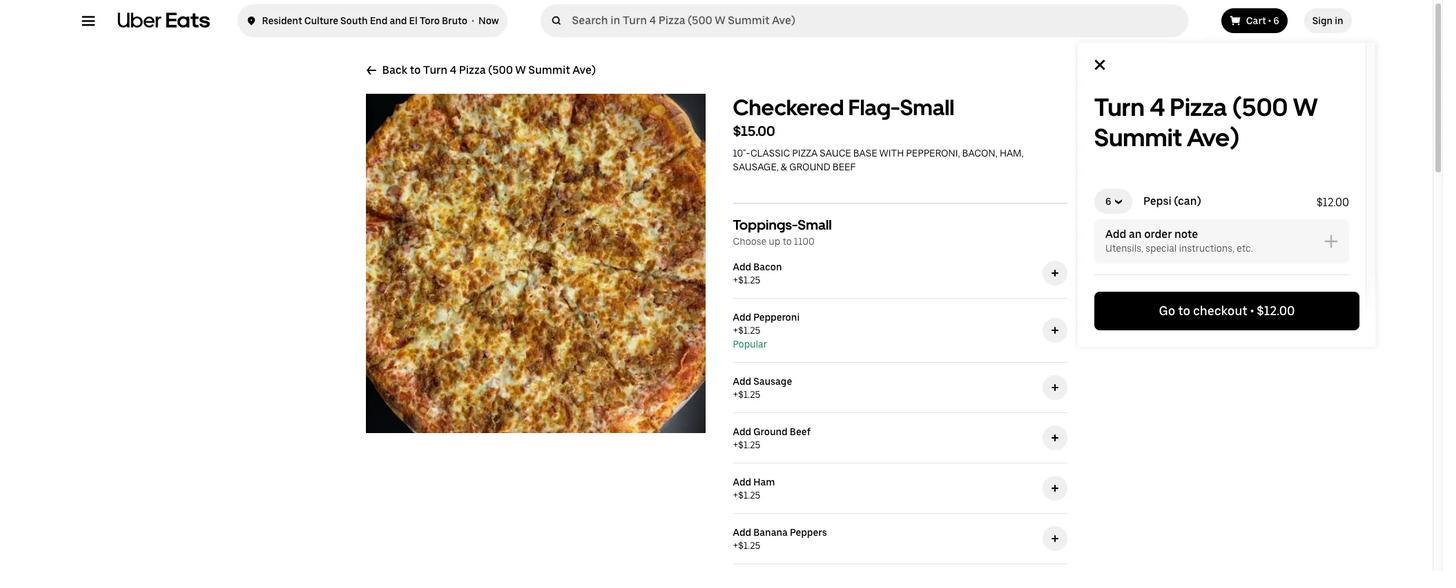 Task type: describe. For each thing, give the bounding box(es) containing it.
instructions,
[[1180, 243, 1235, 254]]

add for sausage
[[733, 376, 752, 388]]

bruto
[[442, 15, 468, 26]]

sign in link
[[1305, 8, 1352, 33]]

turn inside turn 4 pizza (500 w summit ave)
[[1095, 93, 1145, 122]]

cart
[[1247, 15, 1267, 26]]

w inside back to turn 4 pizza (500 w summit ave) link
[[516, 64, 526, 77]]

up
[[769, 236, 781, 247]]

to for back
[[410, 64, 421, 77]]

Search in Turn 4 Pizza (500 W Summit Ave) text field
[[572, 14, 1183, 28]]

$1.25 for sausage
[[739, 390, 761, 401]]

etc.
[[1237, 243, 1254, 254]]

0 vertical spatial pizza
[[1166, 35, 1196, 50]]

(can)
[[1175, 195, 1202, 208]]

1 vertical spatial (500
[[488, 64, 513, 77]]

$15.00
[[733, 123, 776, 140]]

order
[[1145, 228, 1173, 241]]

note
[[1175, 228, 1199, 241]]

10"-
[[733, 148, 751, 159]]

0 vertical spatial $12.00
[[1317, 196, 1350, 209]]

+ for add sausage + $1.25
[[733, 390, 739, 401]]

pepperoni
[[754, 312, 800, 323]]

toppings-
[[733, 217, 798, 233]]

1 vertical spatial $12.00
[[1258, 304, 1296, 318]]

pizza
[[793, 148, 818, 159]]

1 horizontal spatial •
[[1251, 304, 1255, 318]]

+ for add bacon + $1.25
[[733, 275, 739, 286]]

south
[[341, 15, 368, 26]]

sausage
[[754, 376, 792, 388]]

w inside turn 4 pizza (500 w summit ave)
[[1294, 93, 1319, 122]]

+ inside add ground beef + $1.25
[[733, 440, 739, 451]]

$1.25 for pepperoni
[[739, 325, 761, 336]]

add for ground
[[733, 427, 752, 438]]

add for banana
[[733, 528, 752, 539]]

1 vertical spatial pizza
[[459, 64, 486, 77]]

+ for add pepperoni + $1.25 popular
[[733, 325, 739, 336]]

ham
[[754, 477, 775, 488]]

utensils,
[[1106, 243, 1144, 254]]

checkered
[[733, 95, 844, 121]]

2 horizontal spatial (500
[[1233, 93, 1289, 122]]

cart • 6
[[1247, 15, 1280, 26]]

sauce
[[820, 148, 852, 159]]

classic
[[751, 148, 790, 159]]

subtotal element
[[1258, 303, 1296, 320]]

with
[[880, 148, 904, 159]]

an
[[1129, 228, 1142, 241]]

resident
[[262, 15, 302, 26]]

&
[[781, 162, 788, 173]]

banana
[[754, 528, 788, 539]]

now
[[479, 15, 499, 26]]

$1.25 for bacon
[[739, 275, 761, 286]]

base
[[854, 148, 878, 159]]

back
[[382, 64, 408, 77]]

bacon
[[754, 262, 782, 273]]

+ inside add banana peppers + $1.25
[[733, 541, 739, 552]]

peppers
[[790, 528, 827, 539]]

add pepperoni + $1.25 popular
[[733, 312, 800, 350]]

end
[[370, 15, 388, 26]]

0 vertical spatial ave)
[[1293, 35, 1320, 50]]

special
[[1146, 243, 1177, 254]]

sign
[[1313, 15, 1333, 26]]

0 vertical spatial (500
[[1198, 35, 1226, 50]]

uber eats home image
[[117, 12, 210, 29]]

resident culture south end and el toro bruto • now
[[262, 15, 499, 26]]

culture
[[304, 15, 338, 26]]

$1.25 inside add banana peppers + $1.25
[[739, 541, 761, 552]]

checkered flag-small $15.00
[[733, 95, 955, 140]]

toppings-small choose up to 1100
[[733, 217, 832, 247]]

ham,
[[1000, 148, 1024, 159]]



Task type: locate. For each thing, give the bounding box(es) containing it.
1 horizontal spatial ave)
[[1187, 123, 1240, 153]]

(500
[[1198, 35, 1226, 50], [488, 64, 513, 77], [1233, 93, 1289, 122]]

0 vertical spatial to
[[410, 64, 421, 77]]

2 horizontal spatial ave)
[[1293, 35, 1320, 50]]

go
[[1160, 304, 1176, 318]]

beef
[[833, 162, 856, 173]]

add left bacon
[[733, 262, 752, 273]]

and
[[390, 15, 407, 26]]

add for ham
[[733, 477, 752, 488]]

ground
[[790, 162, 831, 173]]

2 $1.25 from the top
[[739, 325, 761, 336]]

+ down add ham + $1.25
[[733, 541, 739, 552]]

1 vertical spatial small
[[798, 217, 832, 233]]

4 inside turn 4 pizza (500 w summit ave)
[[1150, 93, 1166, 122]]

main navigation menu image
[[81, 14, 95, 28]]

$12.00 up the plus icon at the right top of page
[[1317, 196, 1350, 209]]

1 horizontal spatial (500
[[1198, 35, 1226, 50]]

back to turn 4 pizza (500 w summit ave) link
[[366, 64, 596, 77]]

5 $1.25 from the top
[[739, 490, 761, 502]]

add for an
[[1106, 228, 1127, 241]]

3 + from the top
[[733, 390, 739, 401]]

$1.25 up popular
[[739, 325, 761, 336]]

2 vertical spatial pizza
[[1171, 93, 1228, 122]]

1 vertical spatial 4
[[450, 64, 457, 77]]

2 horizontal spatial w
[[1294, 93, 1319, 122]]

bacon,
[[963, 148, 998, 159]]

add ham + $1.25
[[733, 477, 775, 502]]

beef
[[790, 427, 811, 438]]

sausage,
[[733, 162, 779, 173]]

in
[[1335, 15, 1344, 26]]

$1.25 inside add ground beef + $1.25
[[739, 440, 761, 451]]

6
[[1274, 15, 1280, 26]]

0 horizontal spatial small
[[798, 217, 832, 233]]

add inside add ham + $1.25
[[733, 477, 752, 488]]

1 vertical spatial turn 4 pizza (500 w summit ave)
[[1095, 93, 1319, 153]]

1 vertical spatial turn
[[423, 64, 448, 77]]

+ up add banana peppers + $1.25
[[733, 490, 739, 502]]

$1.25 inside add bacon + $1.25
[[739, 275, 761, 286]]

0 vertical spatial w
[[1229, 35, 1241, 50]]

1 + from the top
[[733, 275, 739, 286]]

$1.25 down banana
[[739, 541, 761, 552]]

choose
[[733, 236, 767, 247]]

2 vertical spatial summit
[[1095, 123, 1183, 153]]

1 horizontal spatial small
[[901, 95, 955, 121]]

add for bacon
[[733, 262, 752, 273]]

add inside add an order note utensils, special instructions, etc.
[[1106, 228, 1127, 241]]

add left banana
[[733, 528, 752, 539]]

+ inside add ham + $1.25
[[733, 490, 739, 502]]

0 horizontal spatial (500
[[488, 64, 513, 77]]

• left subtotal element
[[1251, 304, 1255, 318]]

2 vertical spatial to
[[1179, 304, 1191, 318]]

$1.25 down 'ham'
[[739, 490, 761, 502]]

2 vertical spatial (500
[[1233, 93, 1289, 122]]

add for pepperoni
[[733, 312, 752, 323]]

add inside add pepperoni + $1.25 popular
[[733, 312, 752, 323]]

1 horizontal spatial to
[[783, 236, 792, 247]]

1100
[[794, 236, 815, 247]]

+ up add ham + $1.25
[[733, 440, 739, 451]]

0 horizontal spatial $12.00
[[1258, 304, 1296, 318]]

+ inside add pepperoni + $1.25 popular
[[733, 325, 739, 336]]

pepperoni,
[[907, 148, 961, 159]]

checkout
[[1194, 304, 1248, 318]]

add inside add sausage + $1.25
[[733, 376, 752, 388]]

2 vertical spatial w
[[1294, 93, 1319, 122]]

0 horizontal spatial w
[[516, 64, 526, 77]]

2 horizontal spatial summit
[[1244, 35, 1291, 50]]

$1.25 for ham
[[739, 490, 761, 502]]

to inside toppings-small choose up to 1100
[[783, 236, 792, 247]]

0 horizontal spatial summit
[[529, 64, 570, 77]]

add up utensils,
[[1106, 228, 1127, 241]]

1 vertical spatial summit
[[529, 64, 570, 77]]

to right go
[[1179, 304, 1191, 318]]

add an order note utensils, special instructions, etc.
[[1106, 228, 1254, 254]]

pepsi (can)
[[1144, 195, 1202, 208]]

toro
[[420, 15, 440, 26]]

0 vertical spatial small
[[901, 95, 955, 121]]

plus image
[[1325, 235, 1339, 249]]

small inside checkered flag-small $15.00
[[901, 95, 955, 121]]

2 + from the top
[[733, 325, 739, 336]]

+
[[733, 275, 739, 286], [733, 325, 739, 336], [733, 390, 739, 401], [733, 440, 739, 451], [733, 490, 739, 502], [733, 541, 739, 552]]

small
[[901, 95, 955, 121], [798, 217, 832, 233]]

go to checkout • $12.00
[[1160, 304, 1296, 318]]

10"-classic pizza sauce base with pepperoni, bacon, ham, sausage, & ground beef
[[733, 148, 1024, 173]]

el
[[409, 15, 418, 26]]

$1.25
[[739, 275, 761, 286], [739, 325, 761, 336], [739, 390, 761, 401], [739, 440, 761, 451], [739, 490, 761, 502], [739, 541, 761, 552]]

4
[[1155, 35, 1163, 50], [450, 64, 457, 77], [1150, 93, 1166, 122]]

• left now
[[472, 15, 474, 26]]

add bacon + $1.25
[[733, 262, 782, 286]]

4 + from the top
[[733, 440, 739, 451]]

add left ground
[[733, 427, 752, 438]]

0 horizontal spatial to
[[410, 64, 421, 77]]

$1.25 down ground
[[739, 440, 761, 451]]

• left the 6
[[1269, 15, 1272, 26]]

1 horizontal spatial $12.00
[[1317, 196, 1350, 209]]

to for go
[[1179, 304, 1191, 318]]

1 vertical spatial to
[[783, 236, 792, 247]]

$12.00
[[1317, 196, 1350, 209], [1258, 304, 1296, 318]]

2 horizontal spatial •
[[1269, 15, 1272, 26]]

deliver to image
[[246, 12, 257, 29]]

ave)
[[1293, 35, 1320, 50], [573, 64, 596, 77], [1187, 123, 1240, 153]]

to
[[410, 64, 421, 77], [783, 236, 792, 247], [1179, 304, 1191, 318]]

summit
[[1244, 35, 1291, 50], [529, 64, 570, 77], [1095, 123, 1183, 153]]

1 vertical spatial w
[[516, 64, 526, 77]]

5 + from the top
[[733, 490, 739, 502]]

0 horizontal spatial •
[[472, 15, 474, 26]]

2 horizontal spatial to
[[1179, 304, 1191, 318]]

sign in
[[1313, 15, 1344, 26]]

+ down choose
[[733, 275, 739, 286]]

$1.25 down bacon
[[739, 275, 761, 286]]

$1.25 inside add ham + $1.25
[[739, 490, 761, 502]]

$12.00 right the "checkout"
[[1258, 304, 1296, 318]]

+ for add ham + $1.25
[[733, 490, 739, 502]]

add inside add ground beef + $1.25
[[733, 427, 752, 438]]

+ up popular
[[733, 325, 739, 336]]

0 horizontal spatial ave)
[[573, 64, 596, 77]]

flag-
[[849, 95, 901, 121]]

add left 'ham'
[[733, 477, 752, 488]]

•
[[472, 15, 474, 26], [1269, 15, 1272, 26], [1251, 304, 1255, 318]]

1 horizontal spatial w
[[1229, 35, 1241, 50]]

2 vertical spatial ave)
[[1187, 123, 1240, 153]]

+ down popular
[[733, 390, 739, 401]]

add sausage + $1.25
[[733, 376, 792, 401]]

0 vertical spatial summit
[[1244, 35, 1291, 50]]

$1.25 inside add pepperoni + $1.25 popular
[[739, 325, 761, 336]]

2 vertical spatial 4
[[1150, 93, 1166, 122]]

small up pepperoni,
[[901, 95, 955, 121]]

ground
[[754, 427, 788, 438]]

add left the sausage
[[733, 376, 752, 388]]

1 horizontal spatial summit
[[1095, 123, 1183, 153]]

turn
[[1125, 35, 1153, 50], [423, 64, 448, 77], [1095, 93, 1145, 122]]

to right back
[[410, 64, 421, 77]]

pepsi
[[1144, 195, 1172, 208]]

4 $1.25 from the top
[[739, 440, 761, 451]]

0 vertical spatial turn 4 pizza (500 w summit ave)
[[1125, 35, 1320, 50]]

add inside add bacon + $1.25
[[733, 262, 752, 273]]

2 vertical spatial turn
[[1095, 93, 1145, 122]]

1 vertical spatial ave)
[[573, 64, 596, 77]]

6 + from the top
[[733, 541, 739, 552]]

pizza
[[1166, 35, 1196, 50], [459, 64, 486, 77], [1171, 93, 1228, 122]]

w
[[1229, 35, 1241, 50], [516, 64, 526, 77], [1294, 93, 1319, 122]]

turn 4 pizza (500 w summit ave)
[[1125, 35, 1320, 50], [1095, 93, 1319, 153]]

6 $1.25 from the top
[[739, 541, 761, 552]]

small up 1100
[[798, 217, 832, 233]]

0 vertical spatial 4
[[1155, 35, 1163, 50]]

add banana peppers + $1.25
[[733, 528, 827, 552]]

3 $1.25 from the top
[[739, 390, 761, 401]]

1 $1.25 from the top
[[739, 275, 761, 286]]

add inside add banana peppers + $1.25
[[733, 528, 752, 539]]

add ground beef + $1.25
[[733, 427, 811, 451]]

+ inside add bacon + $1.25
[[733, 275, 739, 286]]

add up popular
[[733, 312, 752, 323]]

add
[[1106, 228, 1127, 241], [733, 262, 752, 273], [733, 312, 752, 323], [733, 376, 752, 388], [733, 427, 752, 438], [733, 477, 752, 488], [733, 528, 752, 539]]

back to turn 4 pizza (500 w summit ave)
[[382, 64, 596, 77]]

+ inside add sausage + $1.25
[[733, 390, 739, 401]]

$1.25 inside add sausage + $1.25
[[739, 390, 761, 401]]

small inside toppings-small choose up to 1100
[[798, 217, 832, 233]]

to right the 'up'
[[783, 236, 792, 247]]

$1.25 down the sausage
[[739, 390, 761, 401]]

popular
[[733, 339, 767, 350]]

0 vertical spatial turn
[[1125, 35, 1153, 50]]



Task type: vqa. For each thing, say whether or not it's contained in the screenshot.
'Add' inside the add ham + $1.25
yes



